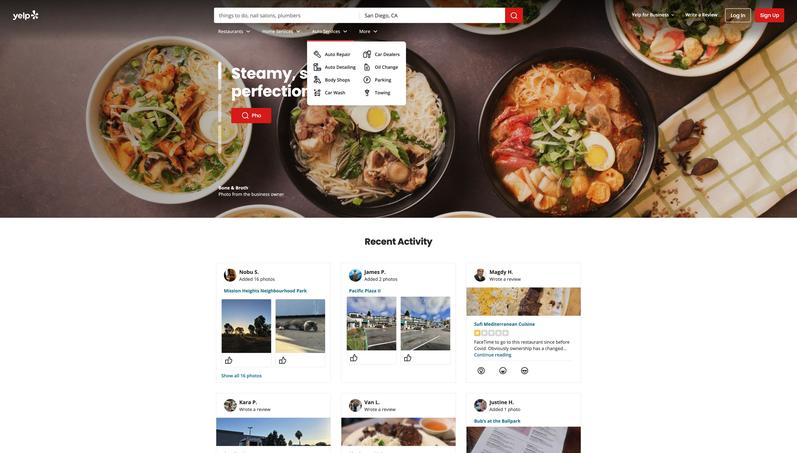 Task type: locate. For each thing, give the bounding box(es) containing it.
1 horizontal spatial p.
[[381, 269, 386, 275]]

1 24 chevron down v2 image from the left
[[245, 28, 252, 35]]

write a review link
[[683, 9, 720, 20]]

h. for justine h.
[[509, 399, 514, 406]]

the right at
[[493, 418, 501, 424]]

review inside kara p. wrote a review
[[257, 406, 271, 412]]

added inside justine h. added 1 photo
[[490, 406, 503, 412]]

more
[[359, 28, 370, 34]]

auto
[[312, 28, 322, 34], [325, 51, 335, 57], [325, 64, 335, 70]]

h. inside justine h. added 1 photo
[[509, 399, 514, 406]]

wrote inside kara p. wrote a review
[[239, 406, 252, 412]]

24 chevron down v2 image for auto services
[[342, 28, 349, 35]]

16 chevron down v2 image
[[670, 12, 675, 18]]

a right 'write'
[[699, 12, 701, 18]]

review
[[507, 276, 521, 282], [257, 406, 271, 412], [382, 406, 396, 412]]

added down nobu
[[239, 276, 253, 282]]

0 horizontal spatial 16
[[241, 373, 246, 379]]

auto up 'body'
[[325, 64, 335, 70]]

24 towing v2 image
[[363, 89, 371, 96]]

wrote inside magdy h. wrote a review
[[490, 276, 502, 282]]

car wash
[[325, 90, 345, 96]]

2 none field from the left
[[365, 12, 500, 19]]

a inside banner
[[699, 12, 701, 18]]

3 24 chevron down v2 image from the left
[[342, 28, 349, 35]]

select slide image
[[218, 51, 221, 80]]

pho
[[252, 112, 261, 119]]

2 horizontal spatial review
[[507, 276, 521, 282]]

0 vertical spatial the
[[244, 191, 250, 197]]

added down james
[[364, 276, 378, 282]]

0 horizontal spatial p.
[[253, 399, 257, 406]]

0 horizontal spatial added
[[239, 276, 253, 282]]

added for nobu s.
[[239, 276, 253, 282]]

business categories element
[[213, 23, 785, 105]]

added
[[239, 276, 253, 282], [364, 276, 378, 282], [490, 406, 503, 412]]

reading
[[495, 352, 512, 358]]

added inside nobu s. added 16 photos
[[239, 276, 253, 282]]

1 horizontal spatial services
[[323, 28, 340, 34]]

wrote down van l. link
[[364, 406, 377, 412]]

like feed item image
[[404, 354, 412, 362], [279, 357, 287, 364]]

0 vertical spatial car
[[375, 51, 382, 57]]

none search field inside 'explore banner section' banner
[[214, 8, 524, 23]]

car dealers
[[375, 51, 400, 57]]

justine
[[490, 399, 507, 406]]

2 horizontal spatial wrote
[[490, 276, 502, 282]]

2 vertical spatial auto
[[325, 64, 335, 70]]

2 horizontal spatial added
[[490, 406, 503, 412]]

added inside "james p. added 2 photos"
[[364, 276, 378, 282]]

the
[[244, 191, 250, 197], [493, 418, 501, 424]]

0 horizontal spatial 24 chevron down v2 image
[[245, 28, 252, 35]]

Near text field
[[365, 12, 500, 19]]

log in
[[731, 12, 746, 19]]

photos right 2 at left bottom
[[383, 276, 398, 282]]

wrote inside van l. wrote a review
[[364, 406, 377, 412]]

wrote
[[490, 276, 502, 282], [239, 406, 252, 412], [364, 406, 377, 412]]

0 vertical spatial auto
[[312, 28, 322, 34]]

photos
[[260, 276, 275, 282], [383, 276, 398, 282], [247, 373, 262, 379]]

up
[[773, 12, 779, 19]]

van l. wrote a review
[[364, 399, 396, 412]]

more link
[[354, 23, 385, 42]]

photos inside show all 16 photos dropdown button
[[247, 373, 262, 379]]

1 vertical spatial car
[[325, 90, 332, 96]]

h. up photo
[[509, 399, 514, 406]]

review inside magdy h. wrote a review
[[507, 276, 521, 282]]

write
[[686, 12, 697, 18]]

h.
[[508, 269, 513, 275], [509, 399, 514, 406]]

1 vertical spatial 16
[[241, 373, 246, 379]]

0 horizontal spatial review
[[257, 406, 271, 412]]

kara
[[239, 399, 251, 406]]

car right the 24 car dealer v2 icon
[[375, 51, 382, 57]]

1 horizontal spatial 24 chevron down v2 image
[[294, 28, 302, 35]]

24 chevron down v2 image
[[372, 28, 379, 35]]

None search field
[[214, 8, 524, 23]]

a down l.
[[378, 406, 381, 412]]

24 chevron down v2 image inside 'restaurants' link
[[245, 28, 252, 35]]

1 horizontal spatial car
[[375, 51, 382, 57]]

24 chevron down v2 image right restaurants in the top left of the page
[[245, 28, 252, 35]]

1 horizontal spatial 16
[[254, 276, 259, 282]]

wash
[[334, 90, 345, 96]]

repair
[[337, 51, 350, 57]]

home
[[262, 28, 275, 34]]

2 horizontal spatial 24 chevron down v2 image
[[342, 28, 349, 35]]

photo of james p. image
[[349, 269, 362, 282]]

car wash link
[[311, 86, 358, 99]]

cuisine
[[519, 321, 535, 327]]

pacific plaza ii
[[349, 288, 381, 294]]

car dealers link
[[361, 48, 402, 61]]

a down kara p. link
[[253, 406, 256, 412]]

auto for auto repair
[[325, 51, 335, 57]]

0 vertical spatial 16
[[254, 276, 259, 282]]

1 horizontal spatial like feed item image
[[404, 354, 412, 362]]

services
[[276, 28, 293, 34], [323, 28, 340, 34]]

menu
[[307, 42, 406, 105]]

business
[[251, 191, 270, 197]]

like feed item image for leftmost like feed item icon
[[279, 357, 287, 364]]

services for home services
[[276, 28, 293, 34]]

auto up 24 auto repair v2 icon
[[312, 28, 322, 34]]

the inside bone & broth photo from the business owner
[[244, 191, 250, 197]]

p. inside "james p. added 2 photos"
[[381, 269, 386, 275]]

0 horizontal spatial the
[[244, 191, 250, 197]]

yelp for business
[[632, 12, 669, 18]]

review
[[702, 12, 718, 18]]

a for van l.
[[378, 406, 381, 412]]

0 horizontal spatial like feed item image
[[279, 357, 287, 364]]

car left wash at the top left of the page
[[325, 90, 332, 96]]

24 chevron down v2 image down 'find' field
[[294, 28, 302, 35]]

magdy h. link
[[490, 269, 513, 275]]

24 chevron down v2 image inside home services link
[[294, 28, 302, 35]]

photos inside "james p. added 2 photos"
[[383, 276, 398, 282]]

services up auto repair link
[[323, 28, 340, 34]]

photo of magdy h. image
[[474, 269, 487, 282]]

0 horizontal spatial services
[[276, 28, 293, 34]]

24 funny v2 image
[[499, 367, 507, 375]]

None field
[[219, 12, 355, 19], [365, 12, 500, 19]]

search image
[[510, 12, 518, 20]]

photos for s.
[[260, 276, 275, 282]]

sign
[[760, 12, 771, 19]]

james p. link
[[364, 269, 386, 275]]

auto right 24 auto repair v2 icon
[[325, 51, 335, 57]]

oil change link
[[361, 61, 402, 73]]

services right the home
[[276, 28, 293, 34]]

wrote down kara
[[239, 406, 252, 412]]

oil change
[[375, 64, 398, 70]]

nobu
[[239, 269, 253, 275]]

1 horizontal spatial none field
[[365, 12, 500, 19]]

h. inside magdy h. wrote a review
[[508, 269, 513, 275]]

a down magdy h. "link"
[[504, 276, 506, 282]]

in
[[741, 12, 746, 19]]

photos up mission heights neighbourhood park
[[260, 276, 275, 282]]

24 chevron down v2 image inside auto services link
[[342, 28, 349, 35]]

1 horizontal spatial review
[[382, 406, 396, 412]]

2 services from the left
[[323, 28, 340, 34]]

photos inside nobu s. added 16 photos
[[260, 276, 275, 282]]

a
[[699, 12, 701, 18], [504, 276, 506, 282], [253, 406, 256, 412], [378, 406, 381, 412]]

auto repair
[[325, 51, 350, 57]]

0 vertical spatial p.
[[381, 269, 386, 275]]

continue reading
[[474, 352, 512, 358]]

16 right all
[[241, 373, 246, 379]]

broth
[[236, 185, 248, 191]]

bub's
[[474, 418, 486, 424]]

detailing
[[337, 64, 356, 70]]

0 vertical spatial h.
[[508, 269, 513, 275]]

2 24 chevron down v2 image from the left
[[294, 28, 302, 35]]

1 vertical spatial auto
[[325, 51, 335, 57]]

a inside van l. wrote a review
[[378, 406, 381, 412]]

towing link
[[361, 86, 402, 99]]

kara p. link
[[239, 399, 257, 406]]

services inside auto services link
[[323, 28, 340, 34]]

explore banner section banner
[[0, 0, 797, 218]]

services inside home services link
[[276, 28, 293, 34]]

24 search v2 image
[[242, 112, 249, 119]]

1 horizontal spatial added
[[364, 276, 378, 282]]

16
[[254, 276, 259, 282], [241, 373, 246, 379]]

owner
[[271, 191, 284, 197]]

body shops
[[325, 77, 350, 83]]

business
[[650, 12, 669, 18]]

the down broth
[[244, 191, 250, 197]]

p. inside kara p. wrote a review
[[253, 399, 257, 406]]

pho link
[[231, 108, 271, 123]]

1 horizontal spatial wrote
[[364, 406, 377, 412]]

log in link
[[725, 8, 751, 22]]

24 body shop v2 image
[[314, 76, 321, 84]]

pacific
[[349, 288, 364, 294]]

auto detailing link
[[311, 61, 358, 73]]

james p. added 2 photos
[[364, 269, 398, 282]]

pacific plaza ii link
[[349, 288, 448, 294]]

review inside van l. wrote a review
[[382, 406, 396, 412]]

a inside magdy h. wrote a review
[[504, 276, 506, 282]]

0 horizontal spatial none field
[[219, 12, 355, 19]]

like feed item image
[[350, 354, 358, 362], [225, 357, 233, 364]]

none search field containing sign up
[[0, 0, 797, 105]]

open photo lightbox image
[[347, 297, 396, 350], [401, 297, 450, 350], [222, 299, 271, 353], [276, 299, 325, 353]]

p. for kara p.
[[253, 399, 257, 406]]

1 horizontal spatial the
[[493, 418, 501, 424]]

sign up
[[760, 12, 779, 19]]

0 horizontal spatial car
[[325, 90, 332, 96]]

sufi
[[474, 321, 483, 327]]

p.
[[381, 269, 386, 275], [253, 399, 257, 406]]

24 useful v2 image
[[478, 367, 485, 375]]

1 services from the left
[[276, 28, 293, 34]]

1 none field from the left
[[219, 12, 355, 19]]

wrote down magdy
[[490, 276, 502, 282]]

24 chevron down v2 image right auto services
[[342, 28, 349, 35]]

recent activity
[[365, 235, 432, 248]]

added down justine
[[490, 406, 503, 412]]

24 chevron down v2 image
[[245, 28, 252, 35], [294, 28, 302, 35], [342, 28, 349, 35]]

1
[[504, 406, 507, 412]]

16 down s.
[[254, 276, 259, 282]]

parking
[[375, 77, 391, 83]]

None search field
[[0, 0, 797, 105]]

h. right magdy
[[508, 269, 513, 275]]

heights
[[242, 288, 259, 294]]

car
[[375, 51, 382, 57], [325, 90, 332, 96]]

perfection
[[231, 80, 312, 102]]

1 vertical spatial p.
[[253, 399, 257, 406]]

salty,
[[299, 63, 342, 84]]

van
[[364, 399, 374, 406]]

a inside kara p. wrote a review
[[253, 406, 256, 412]]

24 cool v2 image
[[521, 367, 529, 375]]

photo of van l. image
[[349, 399, 362, 412]]

1 vertical spatial h.
[[509, 399, 514, 406]]

1 vertical spatial the
[[493, 418, 501, 424]]

explore recent activity section section
[[211, 218, 586, 453]]

0 horizontal spatial wrote
[[239, 406, 252, 412]]

menu containing auto repair
[[307, 42, 406, 105]]

p. right kara
[[253, 399, 257, 406]]

p. up 2 at left bottom
[[381, 269, 386, 275]]

photos right all
[[247, 373, 262, 379]]

s.
[[255, 269, 259, 275]]



Task type: vqa. For each thing, say whether or not it's contained in the screenshot.
star inside Button
no



Task type: describe. For each thing, give the bounding box(es) containing it.
shops
[[337, 77, 350, 83]]

ballpark
[[502, 418, 521, 424]]

24 auto detailing v2 image
[[314, 63, 321, 71]]

services for auto services
[[323, 28, 340, 34]]

photo of nobu s. image
[[224, 269, 237, 282]]

added for james p.
[[364, 276, 378, 282]]

photo of kara p. image
[[224, 399, 237, 412]]

wrote for kara
[[239, 406, 252, 412]]

2
[[379, 276, 382, 282]]

&
[[231, 185, 234, 191]]

change
[[382, 64, 398, 70]]

magdy
[[490, 269, 507, 275]]

mission heights neighbourhood park
[[224, 288, 307, 294]]

mediterranean
[[484, 321, 518, 327]]

james
[[364, 269, 380, 275]]

wrote for van
[[364, 406, 377, 412]]

review for p.
[[257, 406, 271, 412]]

24 oil change v2 image
[[363, 63, 371, 71]]

activity
[[398, 235, 432, 248]]

kara p. wrote a review
[[239, 399, 271, 412]]

continue reading button
[[474, 352, 512, 358]]

recent
[[365, 235, 396, 248]]

a for magdy h.
[[504, 276, 506, 282]]

p. for james p.
[[381, 269, 386, 275]]

16 inside dropdown button
[[241, 373, 246, 379]]

24 chevron down v2 image for restaurants
[[245, 28, 252, 35]]

h. for magdy h.
[[508, 269, 513, 275]]

write a review
[[686, 12, 718, 18]]

Find text field
[[219, 12, 355, 19]]

neighbourhood
[[260, 288, 295, 294]]

auto detailing
[[325, 64, 356, 70]]

magdy h. wrote a review
[[490, 269, 521, 282]]

24 auto repair v2 image
[[314, 50, 321, 58]]

car for car wash
[[325, 90, 332, 96]]

justine h. added 1 photo
[[490, 399, 521, 412]]

photo
[[219, 191, 231, 197]]

body shops link
[[311, 73, 358, 86]]

mission heights neighbourhood park link
[[224, 288, 323, 294]]

bone & broth photo from the business owner
[[219, 185, 284, 197]]

review for h.
[[507, 276, 521, 282]]

show all 16 photos button
[[221, 372, 262, 379]]

for
[[643, 12, 649, 18]]

nobu s. added 16 photos
[[239, 269, 275, 282]]

yelp
[[632, 12, 642, 18]]

dealers
[[383, 51, 400, 57]]

from
[[232, 191, 242, 197]]

auto for auto services
[[312, 28, 322, 34]]

body
[[325, 77, 336, 83]]

24 car dealer v2 image
[[363, 50, 371, 58]]

justine h. link
[[490, 399, 514, 406]]

car for car dealers
[[375, 51, 382, 57]]

24 car wash v2 image
[[314, 89, 321, 96]]

0 horizontal spatial like feed item image
[[225, 357, 233, 364]]

a for kara p.
[[253, 406, 256, 412]]

the inside explore recent activity section section
[[493, 418, 501, 424]]

menu inside business categories element
[[307, 42, 406, 105]]

ii
[[378, 288, 381, 294]]

mission
[[224, 288, 241, 294]]

continue
[[474, 352, 494, 358]]

auto services
[[312, 28, 340, 34]]

steamy, salty, perfection
[[231, 63, 342, 102]]

auto for auto detailing
[[325, 64, 335, 70]]

photo
[[508, 406, 521, 412]]

bone
[[219, 185, 230, 191]]

parking link
[[361, 73, 402, 86]]

photos for p.
[[383, 276, 398, 282]]

l.
[[376, 399, 380, 406]]

at
[[487, 418, 492, 424]]

photo of justine h. image
[[474, 399, 487, 412]]

home services
[[262, 28, 293, 34]]

review for l.
[[382, 406, 396, 412]]

home services link
[[257, 23, 307, 42]]

log
[[731, 12, 740, 19]]

auto services link
[[307, 23, 354, 42]]

steamy,
[[231, 63, 296, 84]]

towing
[[375, 90, 390, 96]]

bone & broth link
[[219, 185, 248, 191]]

show all 16 photos
[[221, 373, 262, 379]]

wrote for magdy
[[490, 276, 502, 282]]

16 inside nobu s. added 16 photos
[[254, 276, 259, 282]]

nobu s. link
[[239, 269, 259, 275]]

like feed item image for the rightmost like feed item icon
[[404, 354, 412, 362]]

sufi mediterranean cuisine link
[[474, 321, 573, 327]]

plaza
[[365, 288, 377, 294]]

24 parking v2 image
[[363, 76, 371, 84]]

none field near
[[365, 12, 500, 19]]

24 chevron down v2 image for home services
[[294, 28, 302, 35]]

none field 'find'
[[219, 12, 355, 19]]

1 star rating image
[[474, 330, 509, 336]]

van l. link
[[364, 399, 380, 406]]

sufi mediterranean cuisine
[[474, 321, 535, 327]]

1 horizontal spatial like feed item image
[[350, 354, 358, 362]]

yelp for business button
[[630, 9, 678, 20]]

park
[[297, 288, 307, 294]]

bub's at the ballpark link
[[474, 418, 573, 424]]

oil
[[375, 64, 381, 70]]

auto repair link
[[311, 48, 358, 61]]

show
[[221, 373, 233, 379]]

added for justine h.
[[490, 406, 503, 412]]



